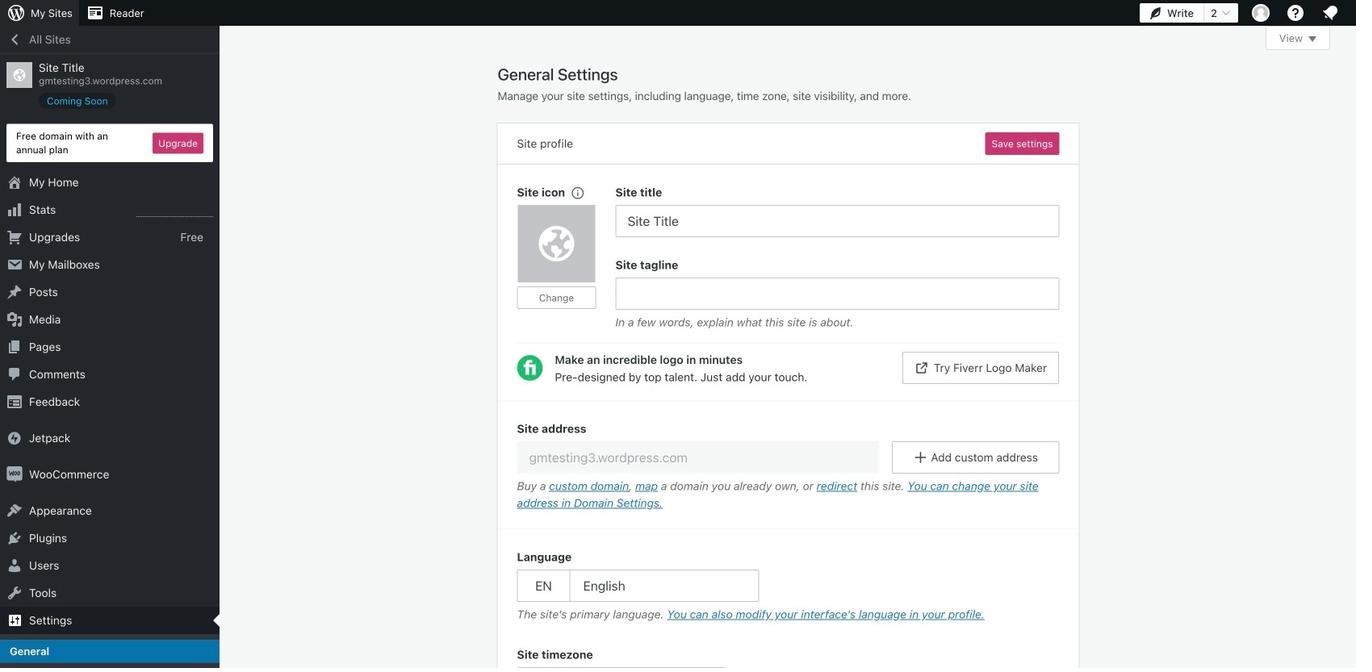 Task type: describe. For each thing, give the bounding box(es) containing it.
help image
[[1286, 3, 1306, 23]]

1 img image from the top
[[6, 431, 23, 447]]

manage your notifications image
[[1321, 3, 1341, 23]]

more information image
[[570, 185, 585, 200]]

closed image
[[1309, 36, 1317, 42]]



Task type: vqa. For each thing, say whether or not it's contained in the screenshot.
THE IMG to the bottom
yes



Task type: locate. For each thing, give the bounding box(es) containing it.
1 vertical spatial img image
[[6, 467, 23, 483]]

main content
[[498, 26, 1331, 669]]

highest hourly views 0 image
[[136, 207, 213, 217]]

img image
[[6, 431, 23, 447], [6, 467, 23, 483]]

0 vertical spatial img image
[[6, 431, 23, 447]]

None text field
[[616, 278, 1060, 310]]

2 img image from the top
[[6, 467, 23, 483]]

my profile image
[[1253, 4, 1270, 22]]

fiverr small logo image
[[517, 355, 543, 381]]

None text field
[[616, 205, 1060, 237], [517, 442, 879, 474], [616, 205, 1060, 237], [517, 442, 879, 474]]

group
[[517, 184, 616, 335], [616, 184, 1060, 237], [616, 257, 1060, 335], [498, 401, 1079, 530], [517, 549, 1060, 627], [517, 647, 1060, 669]]



